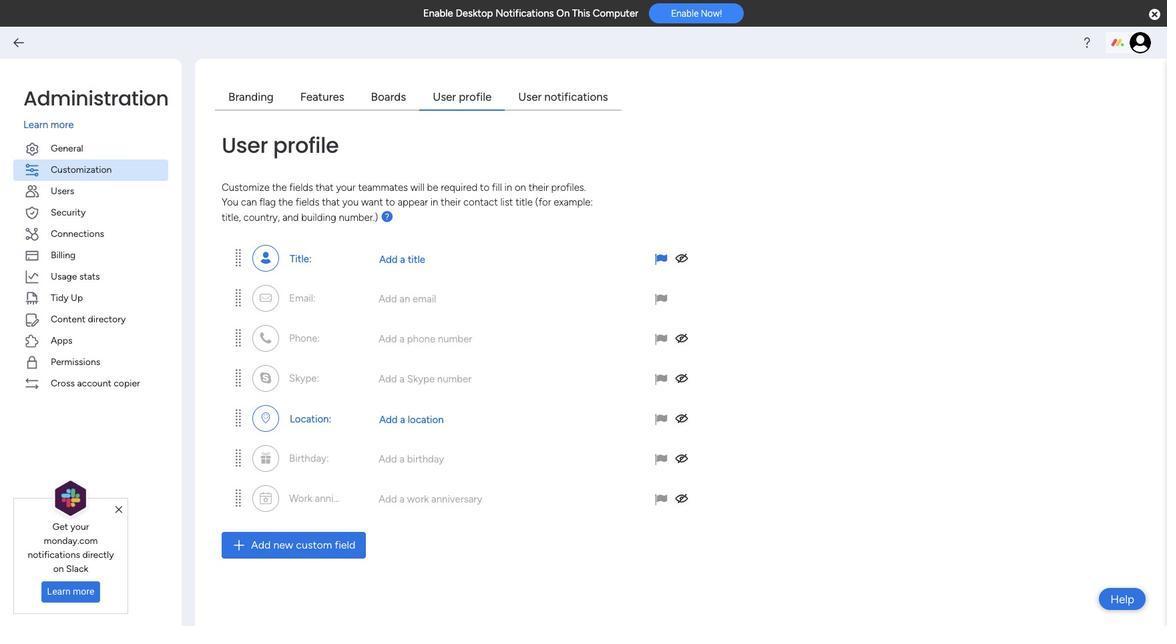 Task type: vqa. For each thing, say whether or not it's contained in the screenshot.
time-
no



Task type: describe. For each thing, give the bounding box(es) containing it.
on inside the get your monday.com notifications directly on slack
[[53, 564, 64, 575]]

add new custom field
[[251, 539, 356, 552]]

enable now!
[[671, 8, 722, 19]]

customization
[[51, 164, 112, 175]]

directly
[[82, 550, 114, 561]]

billing
[[51, 249, 76, 261]]

learn more
[[47, 586, 94, 597]]

dapulse flag image for add a work anniversary
[[655, 493, 667, 508]]

number.)
[[339, 211, 378, 223]]

location :
[[290, 413, 331, 425]]

1 vertical spatial user profile
[[222, 130, 339, 160]]

: for title
[[309, 253, 312, 265]]

notifications inside the get your monday.com notifications directly on slack
[[28, 550, 80, 561]]

0 vertical spatial fields
[[289, 181, 313, 193]]

: for location
[[329, 413, 331, 425]]

dapulse user 1 image
[[261, 251, 271, 266]]

a for work
[[400, 494, 405, 506]]

a for title
[[400, 254, 405, 266]]

on inside customize the fields that your teammates will be required to fill in on their profiles. you can flag the fields that you want to appear in their contact list title (for example: title, country, and building number.)
[[515, 181, 526, 193]]

cross account copier
[[51, 378, 140, 389]]

add a skype number
[[379, 373, 472, 385]]

title
[[290, 253, 309, 265]]

user notifications link
[[505, 85, 622, 111]]

be
[[427, 181, 438, 193]]

features
[[300, 90, 344, 104]]

add for add a phone number
[[379, 333, 397, 345]]

field
[[335, 539, 356, 552]]

content
[[51, 314, 85, 325]]

a for phone
[[400, 333, 405, 345]]

cross
[[51, 378, 75, 389]]

more inside administration learn more
[[51, 119, 74, 131]]

add for add a birthday
[[379, 453, 397, 465]]

administration
[[23, 84, 169, 113]]

dapulse flag image for add a title
[[655, 252, 667, 267]]

and
[[282, 211, 299, 223]]

will
[[411, 181, 425, 193]]

email
[[413, 293, 436, 305]]

birthday
[[407, 453, 444, 465]]

dapulse location image
[[262, 411, 270, 426]]

phone :
[[289, 333, 320, 345]]

kendall parks image
[[1130, 32, 1151, 53]]

boards
[[371, 90, 406, 104]]

branding link
[[215, 85, 287, 111]]

: for email
[[313, 293, 316, 305]]

account
[[77, 378, 111, 389]]

general
[[51, 143, 83, 154]]

you
[[342, 196, 359, 208]]

this
[[572, 7, 590, 19]]

building
[[301, 211, 336, 223]]

appear
[[398, 196, 428, 208]]

users
[[51, 185, 74, 197]]

phone
[[289, 333, 317, 345]]

: for birthday
[[327, 453, 329, 465]]

add a location
[[379, 414, 444, 426]]

flag
[[259, 196, 276, 208]]

email
[[289, 293, 313, 305]]

content directory
[[51, 314, 126, 325]]

title inside customize the fields that your teammates will be required to fill in on their profiles. you can flag the fields that you want to appear in their contact list title (for example: title, country, and building number.)
[[516, 196, 533, 208]]

a for skype
[[400, 373, 405, 385]]

user for user profile link
[[433, 90, 456, 104]]

country,
[[243, 211, 280, 223]]

help
[[1111, 593, 1135, 606]]

number for add a skype number
[[437, 373, 472, 385]]

phone
[[407, 333, 436, 345]]

0 horizontal spatial anniversary
[[315, 493, 366, 505]]

customize the fields that your teammates will be required to fill in on their profiles. you can flag the fields that you want to appear in their contact list title (for example: title, country, and building number.)
[[222, 181, 593, 223]]

stats
[[79, 271, 100, 282]]

add for add an email
[[379, 293, 397, 305]]

(for
[[535, 196, 551, 208]]

0 horizontal spatial profile
[[273, 130, 339, 160]]

usage
[[51, 271, 77, 282]]

enable for enable desktop notifications on this computer
[[423, 7, 453, 19]]

a for location
[[400, 414, 405, 426]]

dapulse flag image for add a skype number
[[655, 373, 667, 387]]

: for skype
[[317, 373, 319, 385]]

enable now! button
[[649, 4, 744, 24]]

now!
[[701, 8, 722, 19]]

add for add new custom field
[[251, 539, 271, 552]]

custom
[[296, 539, 332, 552]]

apps
[[51, 335, 72, 346]]

enable desktop notifications on this computer
[[423, 7, 639, 19]]

location
[[290, 413, 329, 425]]

you
[[222, 196, 238, 208]]

skype :
[[289, 373, 319, 385]]

customize
[[222, 181, 270, 193]]

tidy
[[51, 292, 68, 304]]

get your monday.com notifications directly on slack
[[28, 521, 114, 575]]

0 vertical spatial profile
[[459, 90, 492, 104]]

add an email
[[379, 293, 436, 305]]

boards link
[[358, 85, 419, 111]]



Task type: locate. For each thing, give the bounding box(es) containing it.
3 dapulse flag image from the top
[[655, 493, 667, 508]]

their
[[529, 181, 549, 193], [441, 196, 461, 208]]

profiles.
[[551, 181, 586, 193]]

: up location :
[[317, 373, 319, 385]]

birthday :
[[289, 453, 329, 465]]

1 horizontal spatial user
[[433, 90, 456, 104]]

tidy up
[[51, 292, 83, 304]]

a left phone
[[400, 333, 405, 345]]

dapulse close image
[[1149, 8, 1161, 21]]

required
[[441, 181, 478, 193]]

slack
[[66, 564, 88, 575]]

0 vertical spatial on
[[515, 181, 526, 193]]

work anniversary image
[[260, 492, 272, 506]]

your up 'monday.com' in the bottom left of the page
[[70, 521, 89, 533]]

0 vertical spatial notifications
[[545, 90, 608, 104]]

security
[[51, 207, 86, 218]]

dapulse flag image for add a birthday
[[655, 453, 667, 467]]

add left new
[[251, 539, 271, 552]]

: up phone :
[[313, 293, 316, 305]]

that
[[316, 181, 334, 193], [322, 196, 340, 208]]

1 horizontal spatial enable
[[671, 8, 699, 19]]

in down be
[[431, 196, 438, 208]]

add for add a work anniversary
[[379, 494, 397, 506]]

add new custom field button
[[222, 532, 366, 559]]

: up birthday :
[[329, 413, 331, 425]]

a left birthday
[[400, 453, 405, 465]]

add left birthday
[[379, 453, 397, 465]]

add left location
[[379, 414, 398, 426]]

0 vertical spatial in
[[505, 181, 512, 193]]

0 horizontal spatial user profile
[[222, 130, 339, 160]]

desktop
[[456, 7, 493, 19]]

work
[[407, 494, 429, 506]]

get
[[52, 521, 68, 533]]

your up you at the top left
[[336, 181, 356, 193]]

: up work anniversary
[[327, 453, 329, 465]]

more
[[51, 119, 74, 131], [73, 586, 94, 597]]

0 horizontal spatial notifications
[[28, 550, 80, 561]]

learn
[[23, 119, 48, 131], [47, 586, 71, 597]]

your inside the get your monday.com notifications directly on slack
[[70, 521, 89, 533]]

a up an
[[400, 254, 405, 266]]

a left the work
[[400, 494, 405, 506]]

more up general
[[51, 119, 74, 131]]

an
[[400, 293, 410, 305]]

skype
[[289, 373, 317, 385], [407, 373, 435, 385]]

in right fill
[[505, 181, 512, 193]]

3 dapulse flag image from the top
[[655, 333, 667, 347]]

add inside button
[[251, 539, 271, 552]]

add for add a location
[[379, 414, 398, 426]]

a for birthday
[[400, 453, 405, 465]]

dapulse phone image
[[260, 331, 271, 346]]

your inside customize the fields that your teammates will be required to fill in on their profiles. you can flag the fields that you want to appear in their contact list title (for example: title, country, and building number.)
[[336, 181, 356, 193]]

the up and
[[278, 196, 293, 208]]

fields up the 'building'
[[296, 196, 320, 208]]

enable for enable now!
[[671, 8, 699, 19]]

number right phone
[[438, 333, 472, 345]]

add down dapulse admin help icon
[[379, 254, 398, 266]]

title right the list
[[516, 196, 533, 208]]

0 horizontal spatial in
[[431, 196, 438, 208]]

user for the user notifications link
[[518, 90, 542, 104]]

fields up and
[[289, 181, 313, 193]]

: up email :
[[309, 253, 312, 265]]

add a work anniversary
[[379, 494, 482, 506]]

1 vertical spatial your
[[70, 521, 89, 533]]

teammates
[[358, 181, 408, 193]]

add a birthday
[[379, 453, 444, 465]]

up
[[71, 292, 83, 304]]

1 horizontal spatial profile
[[459, 90, 492, 104]]

enable inside button
[[671, 8, 699, 19]]

1 vertical spatial on
[[53, 564, 64, 575]]

permissions
[[51, 356, 100, 368]]

4 dapulse flag image from the top
[[655, 373, 667, 387]]

dapulse flag image for add an email
[[655, 293, 667, 307]]

example:
[[554, 196, 593, 208]]

learn more link
[[23, 118, 168, 133]]

dapulse flag image for add a phone number
[[655, 333, 667, 347]]

dapulse gift image
[[261, 451, 271, 466]]

your
[[336, 181, 356, 193], [70, 521, 89, 533]]

administration learn more
[[23, 84, 169, 131]]

1 vertical spatial profile
[[273, 130, 339, 160]]

0 horizontal spatial your
[[70, 521, 89, 533]]

0 horizontal spatial title
[[408, 254, 425, 266]]

user notifications
[[518, 90, 608, 104]]

features link
[[287, 85, 358, 111]]

dapulse skype image
[[260, 371, 271, 386]]

: for phone
[[317, 333, 320, 345]]

their down required
[[441, 196, 461, 208]]

0 vertical spatial the
[[272, 181, 287, 193]]

0 horizontal spatial to
[[386, 196, 395, 208]]

0 horizontal spatial user
[[222, 130, 268, 160]]

email :
[[289, 293, 316, 305]]

1 horizontal spatial title
[[516, 196, 533, 208]]

0 vertical spatial their
[[529, 181, 549, 193]]

connections
[[51, 228, 104, 239]]

1 horizontal spatial on
[[515, 181, 526, 193]]

1 vertical spatial that
[[322, 196, 340, 208]]

a up add a location
[[400, 373, 405, 385]]

add up add a location
[[379, 373, 397, 385]]

branding
[[228, 90, 274, 104]]

anniversary right work
[[315, 493, 366, 505]]

can
[[241, 196, 257, 208]]

on right fill
[[515, 181, 526, 193]]

dapulse flag image
[[655, 252, 667, 267], [655, 293, 667, 307], [655, 333, 667, 347], [655, 373, 667, 387]]

a
[[400, 254, 405, 266], [400, 333, 405, 345], [400, 373, 405, 385], [400, 414, 405, 426], [400, 453, 405, 465], [400, 494, 405, 506]]

1 horizontal spatial user profile
[[433, 90, 492, 104]]

add left an
[[379, 293, 397, 305]]

number down add a phone number
[[437, 373, 472, 385]]

skype right dapulse skype image
[[289, 373, 317, 385]]

notifications
[[496, 7, 554, 19]]

1 vertical spatial fields
[[296, 196, 320, 208]]

add a phone number
[[379, 333, 472, 345]]

to down "teammates"
[[386, 196, 395, 208]]

add for add a skype number
[[379, 373, 397, 385]]

more down slack
[[73, 586, 94, 597]]

location
[[408, 414, 444, 426]]

title :
[[290, 253, 312, 265]]

1 vertical spatial their
[[441, 196, 461, 208]]

1 vertical spatial more
[[73, 586, 94, 597]]

1 horizontal spatial their
[[529, 181, 549, 193]]

skype down phone
[[407, 373, 435, 385]]

dapulse flag image for add a location
[[655, 413, 667, 427]]

birthday
[[289, 453, 327, 465]]

1 horizontal spatial skype
[[407, 373, 435, 385]]

monday.com
[[44, 536, 98, 547]]

usage stats
[[51, 271, 100, 282]]

1 vertical spatial number
[[437, 373, 472, 385]]

1 vertical spatial in
[[431, 196, 438, 208]]

user profile
[[433, 90, 492, 104], [222, 130, 339, 160]]

learn inside administration learn more
[[23, 119, 48, 131]]

computer
[[593, 7, 639, 19]]

1 vertical spatial the
[[278, 196, 293, 208]]

their up '(for'
[[529, 181, 549, 193]]

1 vertical spatial notifications
[[28, 550, 80, 561]]

learn inside button
[[47, 586, 71, 597]]

work anniversary
[[289, 493, 366, 505]]

anniversary right the work
[[431, 494, 482, 506]]

enable left desktop
[[423, 7, 453, 19]]

1 vertical spatial dapulse flag image
[[655, 453, 667, 467]]

0 vertical spatial title
[[516, 196, 533, 208]]

to
[[480, 181, 490, 193], [386, 196, 395, 208]]

0 horizontal spatial their
[[441, 196, 461, 208]]

add a title
[[379, 254, 425, 266]]

directory
[[88, 314, 126, 325]]

title,
[[222, 211, 241, 223]]

dapulse admin help image
[[378, 207, 396, 227]]

new
[[273, 539, 293, 552]]

fields
[[289, 181, 313, 193], [296, 196, 320, 208]]

add left phone
[[379, 333, 397, 345]]

2 dapulse flag image from the top
[[655, 453, 667, 467]]

0 vertical spatial number
[[438, 333, 472, 345]]

2 vertical spatial dapulse flag image
[[655, 493, 667, 508]]

learn down administration
[[23, 119, 48, 131]]

0 horizontal spatial enable
[[423, 7, 453, 19]]

0 vertical spatial more
[[51, 119, 74, 131]]

0 horizontal spatial on
[[53, 564, 64, 575]]

: up skype :
[[317, 333, 320, 345]]

a left location
[[400, 414, 405, 426]]

user profile inside user profile link
[[433, 90, 492, 104]]

to left fill
[[480, 181, 490, 193]]

0 vertical spatial your
[[336, 181, 356, 193]]

1 dapulse flag image from the top
[[655, 252, 667, 267]]

title up the email
[[408, 254, 425, 266]]

1 horizontal spatial your
[[336, 181, 356, 193]]

notifications
[[545, 90, 608, 104], [28, 550, 80, 561]]

0 vertical spatial learn
[[23, 119, 48, 131]]

user
[[433, 90, 456, 104], [518, 90, 542, 104], [222, 130, 268, 160]]

the up flag
[[272, 181, 287, 193]]

2 dapulse flag image from the top
[[655, 293, 667, 307]]

1 horizontal spatial in
[[505, 181, 512, 193]]

more inside button
[[73, 586, 94, 597]]

0 vertical spatial dapulse flag image
[[655, 413, 667, 427]]

2 horizontal spatial user
[[518, 90, 542, 104]]

0 horizontal spatial skype
[[289, 373, 317, 385]]

learn down slack
[[47, 586, 71, 597]]

add for add a title
[[379, 254, 398, 266]]

dapulse email image
[[260, 291, 272, 306]]

anniversary
[[315, 493, 366, 505], [431, 494, 482, 506]]

on
[[556, 7, 570, 19]]

0 vertical spatial that
[[316, 181, 334, 193]]

work
[[289, 493, 312, 505]]

1 dapulse flag image from the top
[[655, 413, 667, 427]]

back to workspace image
[[12, 36, 25, 49]]

in
[[505, 181, 512, 193], [431, 196, 438, 208]]

1 vertical spatial learn
[[47, 586, 71, 597]]

want
[[361, 196, 383, 208]]

1 horizontal spatial anniversary
[[431, 494, 482, 506]]

copier
[[114, 378, 140, 389]]

on
[[515, 181, 526, 193], [53, 564, 64, 575]]

1 vertical spatial title
[[408, 254, 425, 266]]

number for add a phone number
[[438, 333, 472, 345]]

0 vertical spatial to
[[480, 181, 490, 193]]

0 vertical spatial user profile
[[433, 90, 492, 104]]

on left slack
[[53, 564, 64, 575]]

the
[[272, 181, 287, 193], [278, 196, 293, 208]]

help image
[[1081, 36, 1094, 49]]

1 horizontal spatial notifications
[[545, 90, 608, 104]]

dapulse x slim image
[[115, 504, 122, 516]]

title
[[516, 196, 533, 208], [408, 254, 425, 266]]

fill
[[492, 181, 502, 193]]

1 vertical spatial to
[[386, 196, 395, 208]]

enable left now!
[[671, 8, 699, 19]]

dapulse flag image
[[655, 413, 667, 427], [655, 453, 667, 467], [655, 493, 667, 508]]

list
[[500, 196, 513, 208]]

help button
[[1099, 588, 1146, 610]]

contact
[[463, 196, 498, 208]]

add left the work
[[379, 494, 397, 506]]

number
[[438, 333, 472, 345], [437, 373, 472, 385]]

1 horizontal spatial to
[[480, 181, 490, 193]]

learn more button
[[41, 582, 100, 603]]



